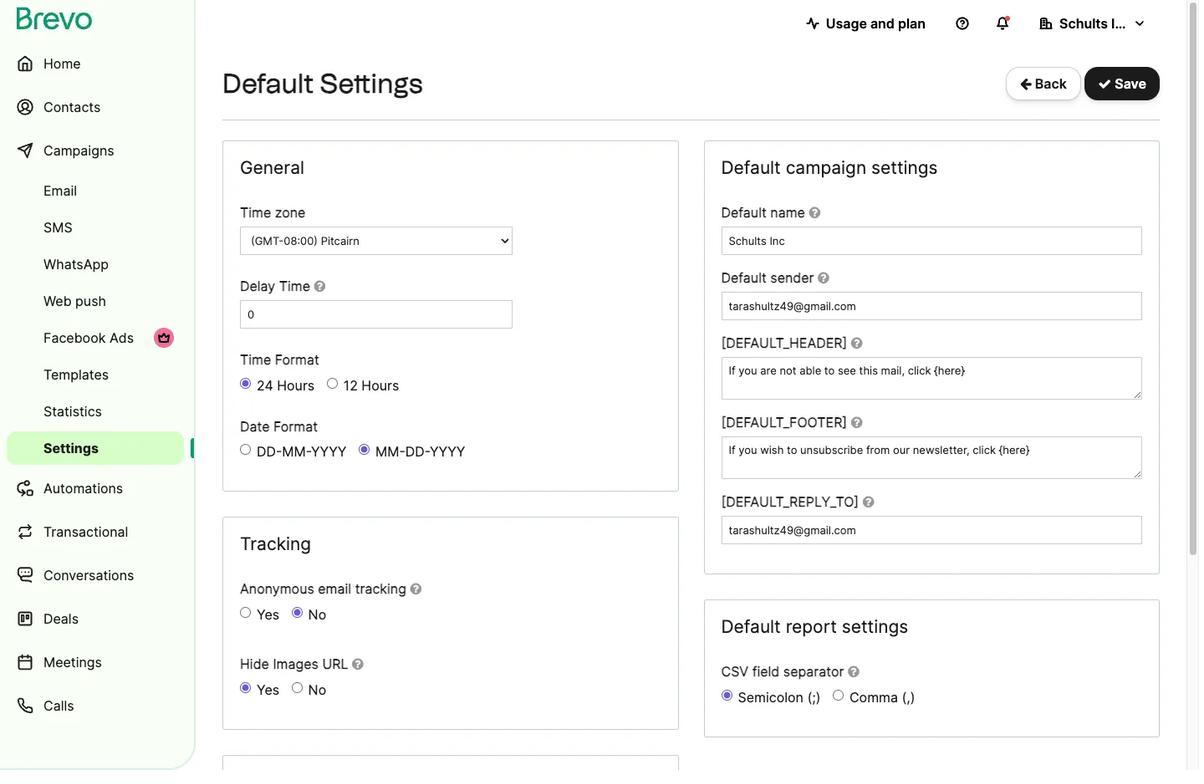 Task type: locate. For each thing, give the bounding box(es) containing it.
facebook ads link
[[7, 321, 184, 355]]

facebook ads
[[44, 330, 134, 346]]

None radio
[[240, 378, 251, 389], [327, 378, 338, 389], [359, 445, 370, 456], [722, 690, 733, 701], [833, 690, 844, 701], [240, 378, 251, 389], [327, 378, 338, 389], [359, 445, 370, 456], [722, 690, 733, 701], [833, 690, 844, 701]]

usage and plan button
[[793, 7, 940, 40]]

conversations link
[[7, 556, 184, 596]]

hours for 12 hours
[[362, 377, 399, 394]]

question circle image right name
[[810, 206, 821, 219]]

question circle image for [default_reply_to]
[[863, 496, 875, 509]]

[default_reply_to]
[[722, 494, 860, 511]]

web
[[44, 293, 72, 310]]

question circle image for [default_footer]
[[852, 416, 863, 429]]

default name
[[722, 204, 806, 221]]

time
[[240, 204, 271, 221], [279, 278, 310, 295], [240, 352, 271, 368]]

question circle image right sender
[[818, 271, 830, 285]]

report
[[786, 617, 837, 638]]

format for mm-
[[274, 418, 318, 435]]

usage and plan
[[827, 15, 926, 32]]

None text field
[[722, 227, 1143, 255], [240, 300, 513, 329], [722, 357, 1143, 400], [722, 227, 1143, 255], [240, 300, 513, 329], [722, 357, 1143, 400]]

sender
[[771, 270, 815, 286]]

0 horizontal spatial dd-
[[257, 444, 282, 461]]

email link
[[7, 174, 184, 208]]

push
[[75, 293, 106, 310]]

2 vertical spatial time
[[240, 352, 271, 368]]

deals
[[44, 611, 79, 628]]

question circle image right [default_header]
[[852, 336, 863, 350]]

campaigns
[[44, 142, 114, 159]]

time for format
[[240, 352, 271, 368]]

1 no from the top
[[308, 607, 327, 624]]

schults inc button
[[1027, 7, 1161, 40]]

1 vertical spatial format
[[274, 418, 318, 435]]

0 vertical spatial no
[[308, 607, 327, 624]]

url
[[323, 656, 349, 673]]

no for images
[[308, 682, 327, 699]]

schults inc
[[1060, 15, 1132, 32]]

hours
[[277, 377, 315, 394], [362, 377, 399, 394]]

no down 'url' on the left of the page
[[308, 682, 327, 699]]

yes
[[257, 607, 280, 624], [257, 682, 280, 699]]

question circle image
[[810, 206, 821, 219], [852, 336, 863, 350], [852, 416, 863, 429], [863, 496, 875, 509], [352, 658, 364, 671]]

general
[[240, 157, 305, 178]]

dd-mm-yyyy
[[257, 444, 347, 461]]

home
[[44, 55, 81, 72]]

conversations
[[44, 567, 134, 584]]

dd-
[[257, 444, 282, 461], [406, 444, 430, 461]]

1 horizontal spatial yyyy
[[430, 444, 466, 461]]

time up 24
[[240, 352, 271, 368]]

question circle image for anonymous email tracking
[[410, 583, 422, 596]]

time left 'zone'
[[240, 204, 271, 221]]

date
[[240, 418, 270, 435]]

0 vertical spatial time
[[240, 204, 271, 221]]

0 vertical spatial settings
[[320, 68, 423, 100]]

home link
[[7, 44, 184, 84]]

0 horizontal spatial mm-
[[282, 444, 311, 461]]

back button
[[1007, 67, 1082, 100]]

settings right report
[[842, 617, 909, 638]]

yes down "hide"
[[257, 682, 280, 699]]

images
[[273, 656, 319, 673]]

no
[[308, 607, 327, 624], [308, 682, 327, 699]]

inc
[[1112, 15, 1132, 32]]

hours down time format
[[277, 377, 315, 394]]

None text field
[[722, 292, 1143, 321], [722, 437, 1143, 480], [722, 517, 1143, 545], [722, 292, 1143, 321], [722, 437, 1143, 480], [722, 517, 1143, 545]]

1 vertical spatial no
[[308, 682, 327, 699]]

12
[[344, 377, 358, 394]]

mm- down 12 hours
[[376, 444, 406, 461]]

0 horizontal spatial hours
[[277, 377, 315, 394]]

automations link
[[7, 469, 184, 509]]

question circle image right 'url' on the left of the page
[[352, 658, 364, 671]]

question circle image right "tracking"
[[410, 583, 422, 596]]

anonymous
[[240, 581, 314, 598]]

settings right campaign at the right top of page
[[872, 157, 939, 178]]

settings
[[872, 157, 939, 178], [842, 617, 909, 638]]

contacts
[[44, 99, 101, 115]]

name
[[771, 204, 806, 221]]

schults
[[1060, 15, 1109, 32]]

ads
[[110, 330, 134, 346]]

1 vertical spatial settings
[[842, 617, 909, 638]]

contacts link
[[7, 87, 184, 127]]

12 hours
[[344, 377, 399, 394]]

question circle image for delay time
[[314, 280, 326, 293]]

2 yes from the top
[[257, 682, 280, 699]]

arrow left image
[[1021, 77, 1032, 90]]

sms
[[44, 219, 73, 236]]

field
[[753, 664, 780, 681]]

question circle image right '[default_footer]'
[[852, 416, 863, 429]]

format
[[275, 352, 319, 368], [274, 418, 318, 435]]

settings for default report settings
[[842, 617, 909, 638]]

2 mm- from the left
[[376, 444, 406, 461]]

1 hours from the left
[[277, 377, 315, 394]]

question circle image right [default_reply_to]
[[863, 496, 875, 509]]

1 vertical spatial settings
[[44, 440, 99, 457]]

plan
[[899, 15, 926, 32]]

left___rvooi image
[[157, 331, 171, 345]]

mm-
[[282, 444, 311, 461], [376, 444, 406, 461]]

1 horizontal spatial hours
[[362, 377, 399, 394]]

default for default report settings
[[722, 617, 781, 638]]

question circle image
[[818, 271, 830, 285], [314, 280, 326, 293], [410, 583, 422, 596], [848, 666, 860, 679]]

sms link
[[7, 211, 184, 244]]

1 mm- from the left
[[282, 444, 311, 461]]

question circle image right 'delay time'
[[314, 280, 326, 293]]

0 horizontal spatial settings
[[44, 440, 99, 457]]

campaign
[[786, 157, 867, 178]]

separator
[[784, 664, 845, 681]]

csv
[[722, 664, 749, 681]]

hours right 12
[[362, 377, 399, 394]]

1 vertical spatial yes
[[257, 682, 280, 699]]

0 vertical spatial yes
[[257, 607, 280, 624]]

mm- down date format
[[282, 444, 311, 461]]

1 horizontal spatial mm-
[[376, 444, 406, 461]]

1 horizontal spatial dd-
[[406, 444, 430, 461]]

semicolon (;)
[[738, 690, 821, 706]]

tracking
[[355, 581, 407, 598]]

[default_header]
[[722, 335, 848, 352]]

time right delay
[[279, 278, 310, 295]]

24 hours
[[257, 377, 315, 394]]

yyyy
[[311, 444, 347, 461], [430, 444, 466, 461]]

2 dd- from the left
[[406, 444, 430, 461]]

save
[[1112, 75, 1147, 92]]

yyyy for dd-
[[430, 444, 466, 461]]

hours for 24 hours
[[277, 377, 315, 394]]

2 yyyy from the left
[[430, 444, 466, 461]]

yes down the anonymous
[[257, 607, 280, 624]]

format up 24 hours
[[275, 352, 319, 368]]

templates link
[[7, 358, 184, 392]]

None radio
[[240, 445, 251, 456], [240, 608, 251, 618], [292, 608, 303, 618], [240, 683, 251, 693], [292, 683, 303, 693], [240, 445, 251, 456], [240, 608, 251, 618], [292, 608, 303, 618], [240, 683, 251, 693], [292, 683, 303, 693]]

no down "anonymous email tracking" at the left
[[308, 607, 327, 624]]

0 vertical spatial settings
[[872, 157, 939, 178]]

yes for anonymous
[[257, 607, 280, 624]]

yyyy for mm-
[[311, 444, 347, 461]]

question circle image up comma
[[848, 666, 860, 679]]

tracking
[[240, 534, 311, 555]]

1 yyyy from the left
[[311, 444, 347, 461]]

meetings
[[44, 654, 102, 671]]

2 no from the top
[[308, 682, 327, 699]]

transactional
[[44, 524, 128, 541]]

hide
[[240, 656, 269, 673]]

0 horizontal spatial yyyy
[[311, 444, 347, 461]]

zone
[[275, 204, 306, 221]]

0 vertical spatial format
[[275, 352, 319, 368]]

templates
[[44, 367, 109, 383]]

1 yes from the top
[[257, 607, 280, 624]]

time format
[[240, 352, 319, 368]]

question circle image for [default_header]
[[852, 336, 863, 350]]

2 hours from the left
[[362, 377, 399, 394]]

format up dd-mm-yyyy
[[274, 418, 318, 435]]



Task type: describe. For each thing, give the bounding box(es) containing it.
email
[[44, 182, 77, 199]]

anonymous email tracking
[[240, 581, 407, 598]]

date format
[[240, 418, 318, 435]]

comma
[[850, 690, 899, 706]]

whatsapp link
[[7, 248, 184, 281]]

settings link
[[7, 432, 184, 465]]

delay
[[240, 278, 276, 295]]

settings for default campaign settings
[[872, 157, 939, 178]]

default for default sender
[[722, 270, 767, 286]]

calls link
[[7, 686, 184, 726]]

csv field separator
[[722, 664, 845, 681]]

statistics
[[44, 403, 102, 420]]

time zone
[[240, 204, 306, 221]]

deals link
[[7, 599, 184, 639]]

statistics link
[[7, 395, 184, 428]]

usage
[[827, 15, 868, 32]]

default campaign settings
[[722, 157, 939, 178]]

no for email
[[308, 607, 327, 624]]

save button
[[1086, 67, 1161, 100]]

default for default settings
[[223, 68, 314, 100]]

[default_footer]
[[722, 414, 848, 431]]

format for hours
[[275, 352, 319, 368]]

(,)
[[902, 690, 916, 706]]

default for default name
[[722, 204, 767, 221]]

web push
[[44, 293, 106, 310]]

24
[[257, 377, 273, 394]]

yes for hide
[[257, 682, 280, 699]]

email
[[318, 581, 352, 598]]

default settings
[[223, 68, 423, 100]]

question circle image for hide images url
[[352, 658, 364, 671]]

time for zone
[[240, 204, 271, 221]]

web push link
[[7, 285, 184, 318]]

check image
[[1099, 77, 1112, 90]]

automations
[[44, 480, 123, 497]]

comma (,)
[[850, 690, 916, 706]]

campaigns link
[[7, 131, 184, 171]]

and
[[871, 15, 895, 32]]

1 horizontal spatial settings
[[320, 68, 423, 100]]

meetings link
[[7, 643, 184, 683]]

facebook
[[44, 330, 106, 346]]

(;)
[[808, 690, 821, 706]]

question circle image for default sender
[[818, 271, 830, 285]]

whatsapp
[[44, 256, 109, 273]]

default sender
[[722, 270, 815, 286]]

question circle image for csv field separator
[[848, 666, 860, 679]]

mm-dd-yyyy
[[376, 444, 466, 461]]

delay time
[[240, 278, 310, 295]]

calls
[[44, 698, 74, 715]]

default report settings
[[722, 617, 909, 638]]

question circle image for default name
[[810, 206, 821, 219]]

hide images url
[[240, 656, 349, 673]]

default for default campaign settings
[[722, 157, 781, 178]]

1 vertical spatial time
[[279, 278, 310, 295]]

semicolon
[[738, 690, 804, 706]]

transactional link
[[7, 512, 184, 552]]

back
[[1032, 75, 1068, 92]]

1 dd- from the left
[[257, 444, 282, 461]]



Task type: vqa. For each thing, say whether or not it's contained in the screenshot.
15 link
no



